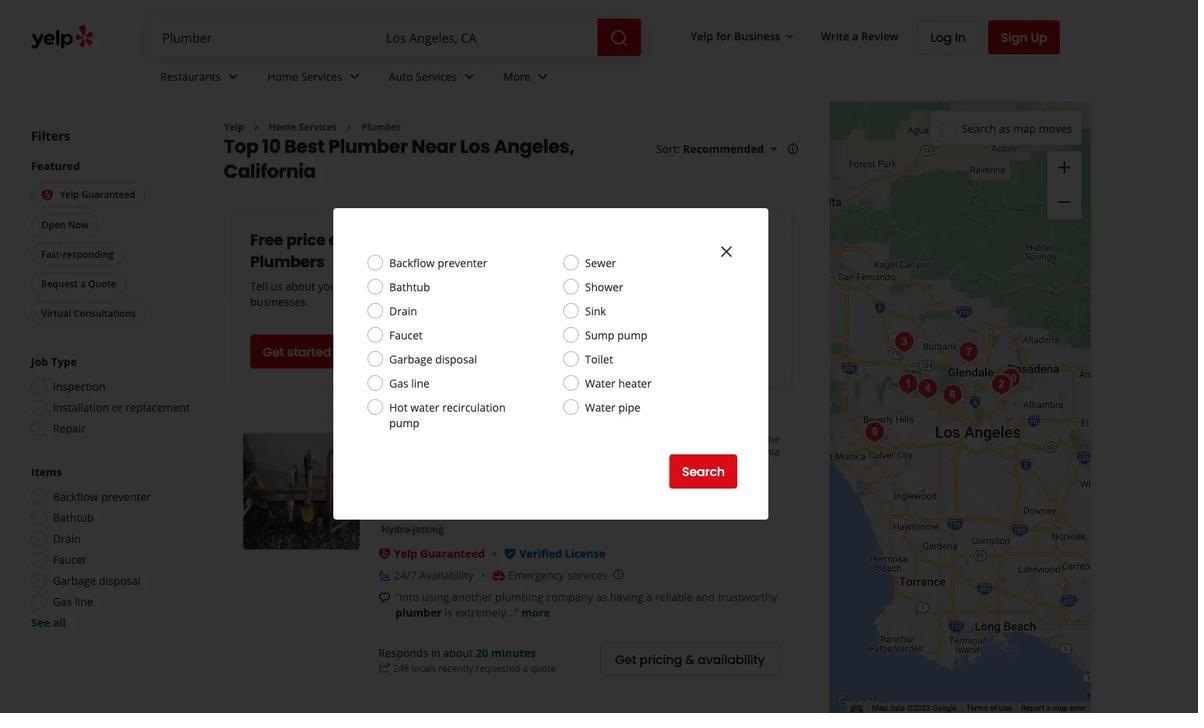 Task type: vqa. For each thing, say whether or not it's contained in the screenshot.
top line
yes



Task type: locate. For each thing, give the bounding box(es) containing it.
0 vertical spatial disposal
[[435, 352, 477, 366]]

about right us in the left top of the page
[[285, 279, 315, 294]]

home services right 16 chevron right v2 icon
[[269, 120, 337, 133]]

search inside button
[[682, 463, 725, 481]]

1 vertical spatial bathtub
[[53, 510, 94, 525]]

backflow up get
[[389, 255, 435, 270]]

faucet up all
[[53, 552, 86, 567]]

close image
[[717, 242, 736, 261]]

items
[[31, 465, 62, 479]]

drain down get
[[389, 303, 417, 318]]

about
[[285, 279, 315, 294], [443, 645, 473, 660]]

angeles up the search button at the bottom of page
[[710, 433, 744, 446]]

map left moves
[[1013, 121, 1036, 136]]

0 horizontal spatial flood brothers plumbing los angeles image
[[243, 433, 360, 550]]

24 chevron down v2 image for home services
[[345, 67, 364, 86]]

and left get
[[382, 279, 402, 294]]

guaranteed up 'availability' at the bottom of page
[[420, 546, 485, 561]]

serving los angeles and the surrounding area
[[658, 433, 780, 458]]

1 vertical spatial gas line
[[53, 594, 93, 609]]

0 horizontal spatial bathtub
[[53, 510, 94, 525]]

1 horizontal spatial yelp guaranteed button
[[394, 546, 485, 561]]

z&h plumbing & water heaters image
[[915, 373, 946, 404]]

water
[[585, 376, 616, 391], [585, 400, 616, 415]]

repair
[[53, 421, 86, 436]]

0 vertical spatial map
[[1013, 121, 1036, 136]]

search for search
[[682, 463, 725, 481]]

guaranteed inside button
[[82, 188, 135, 201]]

911 plumbing services image
[[913, 373, 944, 404]]

home right 16 chevron right v2 icon
[[269, 120, 296, 133]]

0 vertical spatial get
[[263, 343, 284, 361]]

requested
[[476, 662, 520, 674]]

2 24 chevron down v2 image from the left
[[460, 67, 479, 86]]

preventer
[[438, 255, 487, 270], [101, 490, 151, 504]]

new generation plumbing image
[[986, 370, 1017, 401]]

as inside "into using another plumbing company as having a reliable and trustworthy plumber is extremely..." more
[[596, 590, 607, 605]]

gas inside option group
[[53, 594, 72, 609]]

0 horizontal spatial gas
[[53, 594, 72, 609]]

los right near
[[460, 133, 490, 159]]

0 horizontal spatial pump
[[389, 415, 419, 430]]

gas up hot
[[389, 376, 409, 391]]

guaranteed
[[82, 188, 135, 201], [420, 546, 485, 561]]

2 vertical spatial and
[[696, 590, 715, 605]]

0 horizontal spatial disposal
[[99, 573, 141, 588]]

24 chevron down v2 image inside auto services link
[[460, 67, 479, 86]]

1 vertical spatial get
[[615, 651, 637, 668]]

garbage disposal inside search dialog
[[389, 352, 477, 366]]

backflow inside option group
[[53, 490, 98, 504]]

installation or replacement
[[53, 400, 190, 415]]

0 horizontal spatial drain
[[53, 531, 81, 546]]

drain down items
[[53, 531, 81, 546]]

1 horizontal spatial pump
[[617, 328, 648, 342]]

1 vertical spatial home services link
[[269, 120, 337, 133]]

emergency services
[[508, 568, 608, 583]]

featured group
[[28, 158, 193, 328]]

1 vertical spatial gas
[[53, 594, 72, 609]]

0 horizontal spatial map
[[1013, 121, 1036, 136]]

line inside option group
[[75, 594, 93, 609]]

1 vertical spatial search
[[682, 463, 725, 481]]

restaurants
[[160, 69, 221, 84]]

1 horizontal spatial guaranteed
[[420, 546, 485, 561]]

24 chevron down v2 image for more
[[534, 67, 552, 86]]

1 vertical spatial as
[[596, 590, 607, 605]]

yelp
[[691, 28, 713, 43], [224, 120, 244, 133], [60, 188, 79, 201], [394, 546, 417, 561]]

job
[[31, 354, 48, 369]]

a inside write a review link
[[852, 28, 859, 43]]

type
[[51, 354, 77, 369]]

home services link
[[255, 56, 377, 101], [269, 120, 337, 133]]

1 vertical spatial faucet
[[53, 552, 86, 567]]

search down serving los angeles and the surrounding area
[[682, 463, 725, 481]]

get for get pricing & availability
[[615, 651, 637, 668]]

as left moves
[[999, 121, 1010, 136]]

charlie's sewer & drain rooter company image
[[889, 327, 920, 358]]

1 horizontal spatial faucet
[[389, 328, 423, 342]]

0 vertical spatial backflow
[[389, 255, 435, 270]]

0 vertical spatial yelp guaranteed
[[60, 188, 135, 201]]

surrounding
[[703, 445, 757, 458]]

open now
[[41, 218, 89, 231]]

None search field
[[150, 19, 644, 56]]

1 horizontal spatial gas
[[389, 376, 409, 391]]

map left error
[[1053, 704, 1068, 713]]

backflow preventer up help
[[389, 255, 487, 270]]

as
[[999, 121, 1010, 136], [596, 590, 607, 605]]

inspection
[[53, 379, 106, 394]]

0 vertical spatial backflow preventer
[[389, 255, 487, 270]]

get for get started
[[263, 343, 284, 361]]

16 chevron down v2 image
[[784, 30, 796, 43]]

a inside "into using another plumbing company as having a reliable and trustworthy plumber is extremely..." more
[[646, 590, 652, 605]]

0 vertical spatial home
[[268, 69, 298, 84]]

16 chevron right v2 image
[[250, 121, 263, 134]]

preventer inside option group
[[101, 490, 151, 504]]

yelp inside yelp guaranteed button
[[60, 188, 79, 201]]

1 option group from the top
[[26, 354, 193, 441]]

1 vertical spatial and
[[746, 433, 763, 446]]

yelp left for
[[691, 28, 713, 43]]

data
[[890, 704, 905, 713]]

yelp up 24/7
[[394, 546, 417, 561]]

backflow preventer down items
[[53, 490, 151, 504]]

los inside top 10 best plumber near los angeles, california
[[460, 133, 490, 159]]

garbage disposal up all
[[53, 573, 141, 588]]

gas line up all
[[53, 594, 93, 609]]

drain
[[389, 303, 417, 318], [53, 531, 81, 546]]

angeles inside flood brothers plumbing los angeles
[[378, 455, 439, 477]]

get pricing & availability button
[[600, 642, 780, 677]]

24/7
[[394, 568, 417, 583]]

sort:
[[656, 141, 680, 156]]

garbage up hot
[[389, 352, 433, 366]]

2 horizontal spatial and
[[746, 433, 763, 446]]

1 horizontal spatial los
[[575, 433, 601, 455]]

bathtub down items
[[53, 510, 94, 525]]

2 horizontal spatial los
[[693, 433, 708, 446]]

cali rooter & plumbing image
[[937, 380, 968, 411]]

0 vertical spatial home services link
[[255, 56, 377, 101]]

los right serving
[[693, 433, 708, 446]]

gas
[[389, 376, 409, 391], [53, 594, 72, 609]]

yelp right 16 yelp guaranteed v2 image
[[60, 188, 79, 201]]

24 chevron down v2 image inside home services link
[[345, 67, 364, 86]]

get left started
[[263, 343, 284, 361]]

1 horizontal spatial get
[[615, 651, 637, 668]]

pipe
[[619, 400, 641, 415]]

as left the having
[[596, 590, 607, 605]]

0 vertical spatial guaranteed
[[82, 188, 135, 201]]

1 vertical spatial yelp guaranteed button
[[394, 546, 485, 561]]

gas line inside search dialog
[[389, 376, 430, 391]]

guaranteed up now
[[82, 188, 135, 201]]

extremely..."
[[455, 605, 519, 620]]

24 chevron down v2 image left auto
[[345, 67, 364, 86]]

1 horizontal spatial garbage disposal
[[389, 352, 477, 366]]

home
[[268, 69, 298, 84], [269, 120, 296, 133]]

0 vertical spatial option group
[[26, 354, 193, 441]]

24 chevron down v2 image inside more link
[[534, 67, 552, 86]]

0 horizontal spatial as
[[596, 590, 607, 605]]

1 horizontal spatial gas line
[[389, 376, 430, 391]]

0 vertical spatial search
[[962, 121, 996, 136]]

sink
[[585, 303, 606, 318]]

request
[[41, 277, 78, 290]]

1 vertical spatial backflow preventer
[[53, 490, 151, 504]]

1 vertical spatial garbage
[[53, 573, 96, 588]]

plumber right 16 chevron right v2 image
[[362, 120, 401, 133]]

yelp guaranteed button up 24/7 availability on the left bottom of page
[[394, 546, 485, 561]]

option group
[[26, 354, 193, 441], [26, 464, 193, 631]]

auto services
[[389, 69, 457, 84]]

0 horizontal spatial faucet
[[53, 552, 86, 567]]

business categories element
[[148, 56, 1060, 101]]

water down toilet
[[585, 376, 616, 391]]

1 24 chevron down v2 image from the left
[[345, 67, 364, 86]]

0 horizontal spatial from
[[409, 229, 447, 251]]

0 vertical spatial and
[[382, 279, 402, 294]]

24 chevron down v2 image for auto services
[[460, 67, 479, 86]]

0 vertical spatial gas line
[[389, 376, 430, 391]]

yelp guaranteed up 24/7 availability on the left bottom of page
[[394, 546, 485, 561]]

1 horizontal spatial line
[[411, 376, 430, 391]]

1 horizontal spatial backflow
[[389, 255, 435, 270]]

1 vertical spatial angeles
[[378, 455, 439, 477]]

0 horizontal spatial garbage
[[53, 573, 96, 588]]

and left the the
[[746, 433, 763, 446]]

0 vertical spatial yelp guaranteed button
[[31, 183, 145, 207]]

services
[[301, 69, 342, 84], [416, 69, 457, 84], [299, 120, 337, 133]]

plumber right best
[[328, 133, 408, 159]]

having
[[610, 590, 644, 605]]

and right reliable
[[696, 590, 715, 605]]

0 vertical spatial faucet
[[389, 328, 423, 342]]

from left local at top
[[409, 229, 447, 251]]

faucet down get
[[389, 328, 423, 342]]

quote
[[88, 277, 116, 290]]

gas inside search dialog
[[389, 376, 409, 391]]

0 horizontal spatial and
[[382, 279, 402, 294]]

backflow preventer inside option group
[[53, 490, 151, 504]]

0 horizontal spatial backflow
[[53, 490, 98, 504]]

0 vertical spatial about
[[285, 279, 315, 294]]

plumbing
[[495, 590, 544, 605]]

2 water from the top
[[585, 400, 616, 415]]

0 horizontal spatial about
[[285, 279, 315, 294]]

bathtub
[[389, 279, 430, 294], [53, 510, 94, 525]]

hot water recirculation pump
[[389, 400, 506, 430]]

1 horizontal spatial 24 chevron down v2 image
[[460, 67, 479, 86]]

1 horizontal spatial garbage
[[389, 352, 433, 366]]

bathtub right project
[[389, 279, 430, 294]]

0 vertical spatial gas
[[389, 376, 409, 391]]

filters
[[31, 127, 70, 144]]

pricing
[[640, 651, 682, 668]]

emergency
[[508, 568, 564, 583]]

1 horizontal spatial backflow preventer
[[389, 255, 487, 270]]

search for search as map moves
[[962, 121, 996, 136]]

24 chevron down v2 image
[[224, 67, 243, 86]]

a
[[852, 28, 859, 43], [80, 277, 86, 290], [646, 590, 652, 605], [523, 662, 528, 674], [1047, 704, 1051, 713]]

a for report
[[1047, 704, 1051, 713]]

1 vertical spatial backflow
[[53, 490, 98, 504]]

0 horizontal spatial yelp guaranteed
[[60, 188, 135, 201]]

20
[[476, 645, 488, 660]]

trustworthy
[[718, 590, 777, 605]]

get pricing & availability
[[615, 651, 765, 668]]

plumbers
[[250, 251, 324, 272]]

1 vertical spatial home services
[[269, 120, 337, 133]]

1 vertical spatial about
[[443, 645, 473, 660]]

0 vertical spatial as
[[999, 121, 1010, 136]]

0 vertical spatial water
[[585, 376, 616, 391]]

backflow down items
[[53, 490, 98, 504]]

group
[[1048, 151, 1082, 220]]

home right 24 chevron down v2 icon
[[268, 69, 298, 84]]

using
[[422, 590, 449, 605]]

near
[[412, 133, 456, 159]]

0 horizontal spatial search
[[682, 463, 725, 481]]

24 chevron down v2 image
[[345, 67, 364, 86], [460, 67, 479, 86], [534, 67, 552, 86]]

plumber
[[362, 120, 401, 133], [328, 133, 408, 159]]

a inside request a quote button
[[80, 277, 86, 290]]

24 chevron down v2 image right auto services
[[460, 67, 479, 86]]

iconyelpguaranteedbadgesmall image
[[378, 548, 391, 560], [378, 548, 391, 560]]

report a map error link
[[1022, 704, 1086, 713]]

water left pipe
[[585, 400, 616, 415]]

0 horizontal spatial line
[[75, 594, 93, 609]]

1 water from the top
[[585, 376, 616, 391]]

free price estimates from local plumbers tell us about your project and get help from sponsored businesses.
[[250, 229, 530, 309]]

use
[[999, 704, 1012, 713]]

0 horizontal spatial gas line
[[53, 594, 93, 609]]

0 horizontal spatial guaranteed
[[82, 188, 135, 201]]

home services inside business categories element
[[268, 69, 342, 84]]

1 horizontal spatial drain
[[389, 303, 417, 318]]

info icon image
[[612, 569, 625, 581], [612, 569, 625, 581]]

1 vertical spatial disposal
[[99, 573, 141, 588]]

preventer inside search dialog
[[438, 255, 487, 270]]

free
[[250, 229, 283, 251]]

map for error
[[1053, 704, 1068, 713]]

restaurants link
[[148, 56, 255, 101]]

virtual consultations
[[41, 307, 136, 320]]

from right help
[[448, 279, 473, 294]]

home services link right 16 chevron right v2 icon
[[269, 120, 337, 133]]

option group containing job type
[[26, 354, 193, 441]]

home services link up 16 chevron right v2 image
[[255, 56, 377, 101]]

los down water pipe
[[575, 433, 601, 455]]

3 24 chevron down v2 image from the left
[[534, 67, 552, 86]]

bathtub inside option group
[[53, 510, 94, 525]]

map
[[872, 704, 888, 713]]

0 horizontal spatial get
[[263, 343, 284, 361]]

1 horizontal spatial map
[[1053, 704, 1068, 713]]

16 info v2 image
[[787, 143, 799, 155]]

1 horizontal spatial search
[[962, 121, 996, 136]]

price
[[286, 229, 325, 251]]

plumber
[[396, 605, 442, 620]]

1 vertical spatial water
[[585, 400, 616, 415]]

pump down hot
[[389, 415, 419, 430]]

1 vertical spatial preventer
[[101, 490, 151, 504]]

1 vertical spatial line
[[75, 594, 93, 609]]

248
[[393, 662, 409, 674]]

error
[[1070, 704, 1086, 713]]

tell
[[250, 279, 268, 294]]

1 horizontal spatial from
[[448, 279, 473, 294]]

replacement
[[126, 400, 190, 415]]

free price estimates from local plumbers image
[[658, 247, 736, 324]]

1 horizontal spatial bathtub
[[389, 279, 430, 294]]

2 horizontal spatial 24 chevron down v2 image
[[534, 67, 552, 86]]

0 vertical spatial garbage
[[389, 352, 433, 366]]

open now button
[[31, 213, 99, 237]]

1 vertical spatial drain
[[53, 531, 81, 546]]

0 vertical spatial angeles
[[710, 433, 744, 446]]

from
[[409, 229, 447, 251], [448, 279, 473, 294]]

keyboard shortcuts image
[[851, 705, 863, 713]]

1 vertical spatial garbage disposal
[[53, 573, 141, 588]]

write a review link
[[815, 22, 905, 50]]

gas line
[[389, 376, 430, 391], [53, 594, 93, 609]]

license
[[565, 546, 605, 561]]

2 option group from the top
[[26, 464, 193, 631]]

gas up all
[[53, 594, 72, 609]]

faucet inside option group
[[53, 552, 86, 567]]

gas line up hot
[[389, 376, 430, 391]]

0 vertical spatial line
[[411, 376, 430, 391]]

request a quote
[[41, 277, 116, 290]]

garbage disposal up water
[[389, 352, 477, 366]]

home services up best
[[268, 69, 342, 84]]

0 vertical spatial flood brothers plumbing los angeles image
[[893, 369, 924, 400]]

a for request
[[80, 277, 86, 290]]

1 vertical spatial yelp guaranteed
[[394, 546, 485, 561]]

about up recently
[[443, 645, 473, 660]]

started
[[287, 343, 331, 361]]

a for write
[[852, 28, 859, 43]]

home inside home services link
[[268, 69, 298, 84]]

yelp guaranteed up now
[[60, 188, 135, 201]]

flood brothers plumbing los angeles image
[[893, 369, 924, 400], [243, 433, 360, 550]]

water heater
[[585, 376, 652, 391]]

pump right sump
[[617, 328, 648, 342]]

and
[[382, 279, 402, 294], [746, 433, 763, 446], [696, 590, 715, 605]]

garbage up all
[[53, 573, 96, 588]]

angeles down "flood"
[[378, 455, 439, 477]]

0 vertical spatial home services
[[268, 69, 342, 84]]

get left pricing
[[615, 651, 637, 668]]

los
[[460, 133, 490, 159], [693, 433, 708, 446], [575, 433, 601, 455]]

1 vertical spatial option group
[[26, 464, 193, 631]]

water for water heater
[[585, 376, 616, 391]]

1 horizontal spatial and
[[696, 590, 715, 605]]

0 vertical spatial from
[[409, 229, 447, 251]]

search left moves
[[962, 121, 996, 136]]

yelp guaranteed button up now
[[31, 183, 145, 207]]

toilet
[[585, 352, 613, 366]]

top 10 best plumber near los angeles, california
[[224, 133, 575, 184]]

plumbing
[[497, 433, 570, 455]]

24 chevron down v2 image right the more
[[534, 67, 552, 86]]

search
[[962, 121, 996, 136], [682, 463, 725, 481]]

log in link
[[917, 20, 979, 54]]



Task type: describe. For each thing, give the bounding box(es) containing it.
hydro-jetting link
[[378, 522, 447, 537]]

minutes
[[491, 645, 536, 660]]

fast-
[[41, 248, 63, 261]]

16 trending v2 image
[[378, 662, 391, 675]]

auto
[[389, 69, 413, 84]]

services right auto
[[416, 69, 457, 84]]

map for moves
[[1013, 121, 1036, 136]]

recirculation
[[442, 400, 506, 415]]

services left 16 chevron right v2 image
[[299, 120, 337, 133]]

1 vertical spatial flood brothers plumbing los angeles image
[[243, 433, 360, 550]]

search as map moves
[[962, 121, 1072, 136]]

1 horizontal spatial yelp guaranteed
[[394, 546, 485, 561]]

16 twenty four seven availability v2 image
[[378, 570, 391, 582]]

1 horizontal spatial as
[[999, 121, 1010, 136]]

0 horizontal spatial yelp guaranteed button
[[31, 183, 145, 207]]

backflow inside search dialog
[[389, 255, 435, 270]]

faucet inside search dialog
[[389, 328, 423, 342]]

disposal inside search dialog
[[435, 352, 477, 366]]

now
[[68, 218, 89, 231]]

services up best
[[301, 69, 342, 84]]

24/7 availability
[[394, 568, 474, 583]]

availability
[[698, 651, 765, 668]]

zoom in image
[[1055, 158, 1074, 177]]

disposal inside option group
[[99, 573, 141, 588]]

the
[[766, 433, 780, 446]]

best
[[284, 133, 325, 159]]

responding
[[63, 248, 114, 261]]

in
[[955, 29, 966, 46]]

area
[[760, 445, 780, 458]]

16 yelp guaranteed v2 image
[[41, 189, 54, 202]]

flood
[[378, 433, 421, 455]]

"into
[[396, 590, 419, 605]]

yelp for business button
[[685, 22, 802, 50]]

for
[[716, 28, 732, 43]]

california
[[224, 158, 316, 184]]

sign
[[1001, 28, 1028, 46]]

terms of use
[[966, 704, 1012, 713]]

see all button
[[31, 615, 66, 630]]

non stop plumbing & rooter image
[[996, 363, 1027, 394]]

rishon plumbing & water heaters image
[[860, 417, 891, 448]]

1 vertical spatial home
[[269, 120, 296, 133]]

yelp inside yelp for business button
[[691, 28, 713, 43]]

and inside "into using another plumbing company as having a reliable and trustworthy plumber is extremely..." more
[[696, 590, 715, 605]]

and inside serving los angeles and the surrounding area
[[746, 433, 763, 446]]

16 verified v2 image
[[504, 548, 516, 560]]

1 horizontal spatial flood brothers plumbing los angeles image
[[893, 369, 924, 400]]

virtual
[[41, 307, 71, 320]]

more link
[[521, 605, 550, 620]]

1 vertical spatial from
[[448, 279, 473, 294]]

hot
[[389, 400, 408, 415]]

water pipe
[[585, 400, 641, 415]]

map region
[[647, 61, 1198, 713]]

project
[[344, 279, 380, 294]]

©2023
[[907, 704, 931, 713]]

right price rooter and plumbing image
[[954, 337, 985, 368]]

us
[[271, 279, 283, 294]]

water for water pipe
[[585, 400, 616, 415]]

virtual consultations button
[[31, 302, 146, 325]]

help
[[423, 279, 446, 294]]

verified
[[520, 546, 562, 561]]

up
[[1031, 28, 1048, 46]]

flood brothers plumbing los angeles
[[378, 433, 601, 477]]

drain inside option group
[[53, 531, 81, 546]]

zoom out image
[[1055, 193, 1074, 211]]

&
[[685, 651, 695, 668]]

16 chevron right v2 image
[[343, 121, 355, 134]]

top
[[224, 133, 258, 159]]

1 vertical spatial guaranteed
[[420, 546, 485, 561]]

locals
[[412, 662, 436, 674]]

estimates
[[328, 229, 406, 251]]

angeles inside serving los angeles and the surrounding area
[[710, 433, 744, 446]]

sump
[[585, 328, 615, 342]]

reliable
[[655, 590, 693, 605]]

moves
[[1039, 121, 1072, 136]]

16 speech v2 image
[[378, 592, 391, 604]]

about inside free price estimates from local plumbers tell us about your project and get help from sponsored businesses.
[[285, 279, 315, 294]]

plumber inside top 10 best plumber near los angeles, california
[[328, 133, 408, 159]]

yelp link
[[224, 120, 244, 133]]

your
[[318, 279, 341, 294]]

sewer
[[585, 255, 616, 270]]

yelp guaranteed inside featured group
[[60, 188, 135, 201]]

see
[[31, 615, 50, 630]]

garbage inside option group
[[53, 573, 96, 588]]

sponsored
[[476, 279, 530, 294]]

of
[[990, 704, 997, 713]]

businesses.
[[250, 294, 309, 309]]

16 emergency services v2 image
[[493, 570, 505, 582]]

garbage disposal inside option group
[[53, 573, 141, 588]]

more link
[[491, 56, 565, 101]]

backflow preventer inside search dialog
[[389, 255, 487, 270]]

serving
[[658, 433, 690, 446]]

local
[[450, 229, 487, 251]]

gas line inside option group
[[53, 594, 93, 609]]

report
[[1022, 704, 1045, 713]]

garbage inside search dialog
[[389, 352, 433, 366]]

1 horizontal spatial about
[[443, 645, 473, 660]]

more
[[504, 69, 531, 84]]

report a map error
[[1022, 704, 1086, 713]]

pump inside hot water recirculation pump
[[389, 415, 419, 430]]

jetting
[[413, 523, 444, 536]]

search image
[[610, 29, 629, 47]]

request a quote button
[[31, 272, 126, 296]]

map data ©2023 google
[[872, 704, 957, 713]]

responds in about 20 minutes
[[378, 645, 536, 660]]

company
[[546, 590, 593, 605]]

yelp left 16 chevron right v2 icon
[[224, 120, 244, 133]]

search dialog
[[0, 0, 1198, 713]]

drain inside search dialog
[[389, 303, 417, 318]]

los inside flood brothers plumbing los angeles
[[575, 433, 601, 455]]

los inside serving los angeles and the surrounding area
[[693, 433, 708, 446]]

0 vertical spatial pump
[[617, 328, 648, 342]]

line inside search dialog
[[411, 376, 430, 391]]

open
[[41, 218, 66, 231]]

option group containing items
[[26, 464, 193, 631]]

sign up
[[1001, 28, 1048, 46]]

and inside free price estimates from local plumbers tell us about your project and get help from sponsored businesses.
[[382, 279, 402, 294]]

hydro-jetting
[[382, 523, 444, 536]]

job type
[[31, 354, 77, 369]]

consultations
[[74, 307, 136, 320]]

hydro-jetting button
[[378, 522, 447, 537]]

get started
[[263, 343, 331, 361]]

sump pump
[[585, 328, 648, 342]]

bathtub inside search dialog
[[389, 279, 430, 294]]

google image
[[834, 693, 885, 713]]

angeles,
[[494, 133, 575, 159]]

fast-responding
[[41, 248, 114, 261]]

write
[[821, 28, 850, 43]]

review
[[861, 28, 899, 43]]

get
[[405, 279, 421, 294]]

is
[[445, 605, 453, 620]]



